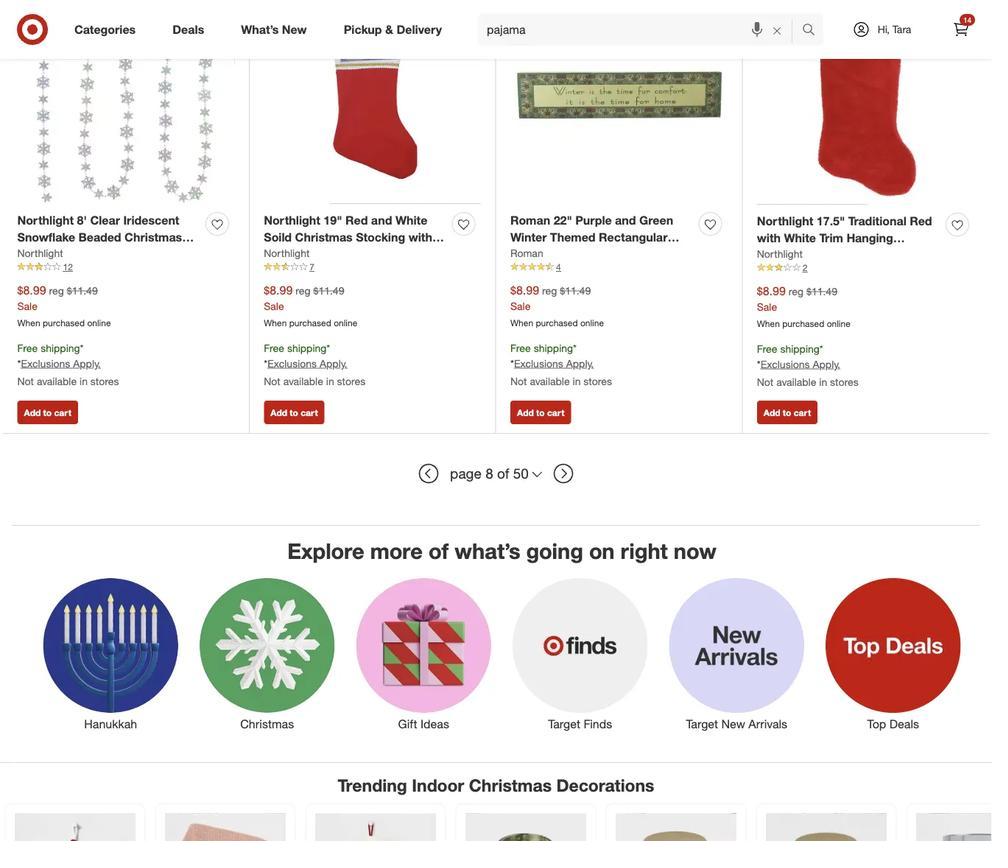 Task type: locate. For each thing, give the bounding box(es) containing it.
3 add from the left
[[517, 407, 534, 419]]

of
[[497, 466, 510, 483], [429, 538, 449, 564]]

in
[[80, 375, 88, 388], [326, 375, 334, 388], [573, 375, 581, 388], [820, 376, 828, 389]]

add
[[24, 407, 41, 419], [271, 407, 287, 419], [517, 407, 534, 419], [764, 407, 781, 419]]

with left trim
[[757, 231, 781, 246]]

northlight up snowflake
[[17, 214, 74, 228]]

and up rectangular
[[615, 214, 636, 228]]

$11.49 down '4' at the right top of the page
[[560, 285, 591, 298]]

online for garland,
[[87, 318, 111, 329]]

1 and from the left
[[371, 214, 392, 228]]

online down 2 link
[[827, 319, 851, 330]]

What can we help you find? suggestions appear below search field
[[478, 13, 806, 46]]

0 vertical spatial of
[[497, 466, 510, 483]]

$11.49 down 7 at the top left of page
[[314, 285, 344, 298]]

0 horizontal spatial new
[[282, 22, 307, 37]]

online
[[87, 318, 111, 329], [334, 318, 358, 329], [581, 318, 604, 329], [827, 319, 851, 330]]

and up 7 link
[[371, 214, 392, 228]]

soild
[[264, 231, 292, 245]]

red right traditional
[[910, 214, 933, 229]]

board
[[539, 247, 573, 262]]

roman 22" purple and green winter themed rectangular sign board image
[[511, 0, 728, 204], [511, 0, 728, 204]]

available for northlight 8' clear iridescent snowflake beaded christmas garland, unlit
[[37, 375, 77, 388]]

2 target from the left
[[686, 718, 719, 732]]

stocking inside northlight 17.5" traditional red with white trim hanging christmas stocking
[[818, 248, 868, 263]]

$11.49 down 12
[[67, 285, 98, 298]]

roman up winter
[[511, 214, 551, 228]]

northlight link down soild on the left of the page
[[264, 246, 310, 261]]

7
[[310, 262, 315, 273]]

not for roman 22" purple and green winter themed rectangular sign board
[[511, 375, 527, 388]]

1 horizontal spatial and
[[615, 214, 636, 228]]

categories
[[74, 22, 136, 37]]

reg down '4' at the right top of the page
[[542, 285, 557, 298]]

stores for christmas
[[831, 376, 859, 389]]

new for target
[[722, 718, 746, 732]]

available for roman 22" purple and green winter themed rectangular sign board
[[530, 375, 570, 388]]

3 cart from the left
[[547, 407, 565, 419]]

northlight 19" red and white soild christmas stocking with gold glitter pen image
[[264, 0, 481, 204], [264, 0, 481, 204]]

white up 2
[[784, 231, 816, 246]]

sale for northlight 19" red and white soild christmas stocking with gold glitter pen
[[264, 300, 284, 313]]

cart
[[54, 407, 71, 419], [301, 407, 318, 419], [547, 407, 565, 419], [794, 407, 811, 419]]

add to cart button for northlight 19" red and white soild christmas stocking with gold glitter pen
[[264, 401, 325, 425]]

purchased down 12
[[43, 318, 85, 329]]

reg down 2
[[789, 285, 804, 298]]

northlight for northlight 17.5" traditional red with white trim hanging christmas stocking
[[757, 214, 814, 229]]

stocking up 7 link
[[356, 231, 405, 245]]

12
[[63, 262, 73, 273]]

apply.
[[73, 357, 101, 370], [320, 357, 347, 370], [566, 357, 594, 370], [813, 358, 841, 371]]

explore more of what's going on right now
[[288, 538, 717, 564]]

northlight link up 2
[[757, 247, 803, 262]]

$8.99 reg $11.49 sale when purchased online
[[17, 284, 111, 329], [264, 284, 358, 329], [511, 284, 604, 329], [757, 284, 851, 330]]

$8.99 for northlight 17.5" traditional red with white trim hanging christmas stocking
[[757, 284, 786, 299]]

0 vertical spatial roman
[[511, 214, 551, 228]]

to for northlight 8' clear iridescent snowflake beaded christmas garland, unlit
[[43, 407, 52, 419]]

glitter
[[294, 247, 328, 262]]

reg for white
[[789, 285, 804, 298]]

1 add to cart button from the left
[[17, 401, 78, 425]]

target for target new arrivals
[[686, 718, 719, 732]]

online down 7 link
[[334, 318, 358, 329]]

0 vertical spatial white
[[396, 214, 428, 228]]

free shipping * * exclusions apply. not available in stores for northlight 19" red and white soild christmas stocking with gold glitter pen
[[264, 342, 366, 388]]

*
[[80, 342, 84, 355], [327, 342, 330, 355], [573, 342, 577, 355], [820, 343, 824, 356], [17, 357, 21, 370], [264, 357, 268, 370], [511, 357, 514, 370], [757, 358, 761, 371]]

$11.49
[[67, 285, 98, 298], [314, 285, 344, 298], [560, 285, 591, 298], [807, 285, 838, 298]]

2 roman from the top
[[511, 247, 544, 260]]

stocking
[[356, 231, 405, 245], [818, 248, 868, 263]]

northlight inside northlight 19" red and white soild christmas stocking with gold glitter pen
[[264, 214, 320, 228]]

christmas inside northlight 8' clear iridescent snowflake beaded christmas garland, unlit
[[125, 231, 182, 245]]

reg for soild
[[296, 285, 311, 298]]

solid chenille knit throw blanket - threshold™ image
[[165, 814, 286, 842], [165, 814, 286, 842]]

available
[[37, 375, 77, 388], [283, 375, 323, 388], [530, 375, 570, 388], [777, 376, 817, 389]]

trending indoor christmas decorations
[[338, 776, 655, 796]]

purchased down '4' at the right top of the page
[[536, 318, 578, 329]]

$11.49 down 2
[[807, 285, 838, 298]]

northlight up 2
[[757, 248, 803, 261]]

of for more
[[429, 538, 449, 564]]

online for rectangular
[[581, 318, 604, 329]]

to for northlight 17.5" traditional red with white trim hanging christmas stocking
[[783, 407, 792, 419]]

target left finds
[[548, 718, 581, 732]]

northlight left 17.5"
[[757, 214, 814, 229]]

traditional
[[849, 214, 907, 229]]

1 horizontal spatial stocking
[[818, 248, 868, 263]]

green
[[640, 214, 674, 228]]

0 horizontal spatial northlight link
[[17, 246, 63, 261]]

stores for with
[[337, 375, 366, 388]]

when for northlight 19" red and white soild christmas stocking with gold glitter pen
[[264, 318, 287, 329]]

and inside northlight 19" red and white soild christmas stocking with gold glitter pen
[[371, 214, 392, 228]]

3 to from the left
[[537, 407, 545, 419]]

$11.49 for stocking
[[314, 285, 344, 298]]

0 horizontal spatial with
[[409, 231, 432, 245]]

with inside northlight 17.5" traditional red with white trim hanging christmas stocking
[[757, 231, 781, 246]]

reg
[[49, 285, 64, 298], [296, 285, 311, 298], [542, 285, 557, 298], [789, 285, 804, 298]]

not
[[17, 375, 34, 388], [264, 375, 281, 388], [511, 375, 527, 388], [757, 376, 774, 389]]

1 add from the left
[[24, 407, 41, 419]]

new right what's
[[282, 22, 307, 37]]

$11.49 for hanging
[[807, 285, 838, 298]]

with up 7 link
[[409, 231, 432, 245]]

shipping for roman 22" purple and green winter themed rectangular sign board
[[534, 342, 573, 355]]

0 horizontal spatial white
[[396, 214, 428, 228]]

1 horizontal spatial white
[[784, 231, 816, 246]]

4 add to cart button from the left
[[757, 401, 818, 425]]

christmas link
[[189, 576, 346, 734]]

online for hanging
[[827, 319, 851, 330]]

sale for roman 22" purple and green winter themed rectangular sign board
[[511, 300, 531, 313]]

4 link
[[511, 261, 728, 274]]

garland,
[[17, 247, 65, 262]]

3 add to cart button from the left
[[511, 401, 571, 425]]

colored glass forest fir jar candle white - threshold™ image
[[766, 814, 887, 842], [766, 814, 887, 842]]

on
[[589, 538, 615, 564]]

northlight link down snowflake
[[17, 246, 63, 261]]

2 add from the left
[[271, 407, 287, 419]]

add to cart for northlight 8' clear iridescent snowflake beaded christmas garland, unlit
[[24, 407, 71, 419]]

pickup & delivery
[[344, 22, 442, 37]]

$8.99 reg $11.49 sale when purchased online down 7 at the top left of page
[[264, 284, 358, 329]]

northlight link
[[17, 246, 63, 261], [264, 246, 310, 261], [757, 247, 803, 262]]

4 cart from the left
[[794, 407, 811, 419]]

new
[[282, 22, 307, 37], [722, 718, 746, 732]]

northlight link for white
[[757, 247, 803, 262]]

0 horizontal spatial and
[[371, 214, 392, 228]]

hanukkah link
[[32, 576, 189, 734]]

target finds
[[548, 718, 613, 732]]

add to cart for northlight 17.5" traditional red with white trim hanging christmas stocking
[[764, 407, 811, 419]]

purchased for northlight 17.5" traditional red with white trim hanging christmas stocking
[[783, 319, 825, 330]]

northlight down soild on the left of the page
[[264, 247, 310, 260]]

available for northlight 17.5" traditional red with white trim hanging christmas stocking
[[777, 376, 817, 389]]

1 horizontal spatial new
[[722, 718, 746, 732]]

red
[[346, 214, 368, 228], [910, 214, 933, 229]]

2 to from the left
[[290, 407, 298, 419]]

deals left what's
[[173, 22, 204, 37]]

50
[[513, 466, 529, 483]]

stocking down trim
[[818, 248, 868, 263]]

$8.99 for northlight 19" red and white soild christmas stocking with gold glitter pen
[[264, 284, 293, 298]]

exclusions apply. link
[[21, 357, 101, 370], [268, 357, 347, 370], [514, 357, 594, 370], [761, 358, 841, 371]]

0 horizontal spatial stocking
[[356, 231, 405, 245]]

hi,
[[878, 23, 890, 36]]

reg down 12
[[49, 285, 64, 298]]

0 horizontal spatial target
[[548, 718, 581, 732]]

of right 8
[[497, 466, 510, 483]]

of inside dropdown button
[[497, 466, 510, 483]]

page 8 of 50 button
[[444, 458, 549, 490]]

2 horizontal spatial northlight link
[[757, 247, 803, 262]]

1 vertical spatial new
[[722, 718, 746, 732]]

$8.99 reg $11.49 sale when purchased online down 12
[[17, 284, 111, 329]]

page
[[450, 466, 482, 483]]

reg down 7 at the top left of page
[[296, 285, 311, 298]]

target for target finds
[[548, 718, 581, 732]]

1 horizontal spatial with
[[757, 231, 781, 246]]

winter
[[511, 231, 547, 245]]

northlight 19" red and white soild christmas stocking with gold glitter pen
[[264, 214, 432, 262]]

with
[[409, 231, 432, 245], [757, 231, 781, 246]]

and inside roman 22" purple and green winter themed rectangular sign board
[[615, 214, 636, 228]]

1 add to cart from the left
[[24, 407, 71, 419]]

1 vertical spatial roman
[[511, 247, 544, 260]]

gift ideas
[[398, 718, 449, 732]]

deals right top on the bottom right of page
[[890, 718, 920, 732]]

1 to from the left
[[43, 407, 52, 419]]

shipping for northlight 17.5" traditional red with white trim hanging christmas stocking
[[781, 343, 820, 356]]

1 vertical spatial of
[[429, 538, 449, 564]]

northlight up soild on the left of the page
[[264, 214, 320, 228]]

target finds link
[[502, 576, 659, 734]]

purchased down 2
[[783, 319, 825, 330]]

exclusions for roman 22" purple and green winter themed rectangular sign board
[[514, 357, 564, 370]]

0 horizontal spatial red
[[346, 214, 368, 228]]

stores
[[90, 375, 119, 388], [337, 375, 366, 388], [584, 375, 612, 388], [831, 376, 859, 389]]

0 horizontal spatial of
[[429, 538, 449, 564]]

purple
[[576, 214, 612, 228]]

4 add from the left
[[764, 407, 781, 419]]

1 cart from the left
[[54, 407, 71, 419]]

and
[[371, 214, 392, 228], [615, 214, 636, 228]]

1 vertical spatial deals
[[890, 718, 920, 732]]

8
[[486, 466, 494, 483]]

2 add to cart from the left
[[271, 407, 318, 419]]

red inside northlight 19" red and white soild christmas stocking with gold glitter pen
[[346, 214, 368, 228]]

deals link
[[160, 13, 223, 46]]

0 vertical spatial stocking
[[356, 231, 405, 245]]

$8.99
[[17, 284, 46, 298], [264, 284, 293, 298], [511, 284, 539, 298], [757, 284, 786, 299]]

new inside target new arrivals link
[[722, 718, 746, 732]]

2 cart from the left
[[301, 407, 318, 419]]

stores for sign
[[584, 375, 612, 388]]

rectangular
[[599, 231, 668, 245]]

online down 12 link
[[87, 318, 111, 329]]

1 horizontal spatial deals
[[890, 718, 920, 732]]

northlight inside northlight 8' clear iridescent snowflake beaded christmas garland, unlit
[[17, 214, 74, 228]]

$8.99 reg $11.49 sale when purchased online down 2
[[757, 284, 851, 330]]

not for northlight 8' clear iridescent snowflake beaded christmas garland, unlit
[[17, 375, 34, 388]]

14
[[964, 15, 972, 24]]

of right the more
[[429, 538, 449, 564]]

northlight inside northlight 17.5" traditional red with white trim hanging christmas stocking
[[757, 214, 814, 229]]

free for roman 22" purple and green winter themed rectangular sign board
[[511, 342, 531, 355]]

free for northlight 8' clear iridescent snowflake beaded christmas garland, unlit
[[17, 342, 38, 355]]

1 horizontal spatial target
[[686, 718, 719, 732]]

trim
[[820, 231, 844, 246]]

roman down winter
[[511, 247, 544, 260]]

add to cart button for northlight 8' clear iridescent snowflake beaded christmas garland, unlit
[[17, 401, 78, 425]]

3 add to cart from the left
[[517, 407, 565, 419]]

1 roman from the top
[[511, 214, 551, 228]]

white up 7 link
[[396, 214, 428, 228]]

add to cart
[[24, 407, 71, 419], [271, 407, 318, 419], [517, 407, 565, 419], [764, 407, 811, 419]]

4 add to cart from the left
[[764, 407, 811, 419]]

2
[[803, 263, 808, 274]]

$8.99 reg $11.49 sale when purchased online down '4' at the right top of the page
[[511, 284, 604, 329]]

1 vertical spatial white
[[784, 231, 816, 246]]

purchased down 7 at the top left of page
[[289, 318, 331, 329]]

northlight 8' clear iridescent snowflake beaded christmas garland, unlit image
[[17, 0, 235, 204], [17, 0, 235, 204]]

northlight for northlight link related to white
[[757, 248, 803, 261]]

exclusions apply. link for roman 22" purple and green winter themed rectangular sign board
[[514, 357, 594, 370]]

northlight for northlight link for soild
[[264, 247, 310, 260]]

roman inside roman 22" purple and green winter themed rectangular sign board
[[511, 214, 551, 228]]

12 link
[[17, 261, 235, 274]]

northlight 17.5" traditional red with white trim hanging christmas stocking image
[[757, 0, 975, 205], [757, 0, 975, 205]]

$8.99 for roman 22" purple and green winter themed rectangular sign board
[[511, 284, 539, 298]]

colored glass forest fir jar candle green - threshold™ image
[[616, 814, 737, 842], [616, 814, 737, 842]]

free shipping * * exclusions apply. not available in stores for northlight 8' clear iridescent snowflake beaded christmas garland, unlit
[[17, 342, 119, 388]]

reg for beaded
[[49, 285, 64, 298]]

$11.49 for garland,
[[67, 285, 98, 298]]

new left arrivals on the right
[[722, 718, 746, 732]]

1 horizontal spatial red
[[910, 214, 933, 229]]

christmas
[[125, 231, 182, 245], [295, 231, 353, 245], [757, 248, 815, 263], [240, 718, 294, 732], [469, 776, 552, 796]]

1 horizontal spatial northlight link
[[264, 246, 310, 261]]

online for stocking
[[334, 318, 358, 329]]

and for green
[[615, 214, 636, 228]]

sign
[[511, 247, 536, 262]]

stores for unlit
[[90, 375, 119, 388]]

free for northlight 17.5" traditional red with white trim hanging christmas stocking
[[757, 343, 778, 356]]

online down 4 link
[[581, 318, 604, 329]]

0 vertical spatial new
[[282, 22, 307, 37]]

1 horizontal spatial of
[[497, 466, 510, 483]]

arrivals
[[749, 718, 788, 732]]

purchased for northlight 19" red and white soild christmas stocking with gold glitter pen
[[289, 318, 331, 329]]

red right the 19"
[[346, 214, 368, 228]]

ribbed mercury glass forest fir footed jar candle green - threshold™ image
[[466, 814, 587, 842], [466, 814, 587, 842]]

milky glass fresh fraser lidded jar candle 11oz - threshold™ image
[[917, 814, 993, 842], [917, 814, 993, 842]]

1 target from the left
[[548, 718, 581, 732]]

roman 22" purple and green winter themed rectangular sign board link
[[511, 213, 693, 262]]

2 and from the left
[[615, 214, 636, 228]]

exclusions for northlight 19" red and white soild christmas stocking with gold glitter pen
[[268, 357, 317, 370]]

roman for roman 22" purple and green winter themed rectangular sign board
[[511, 214, 551, 228]]

new inside what's new link
[[282, 22, 307, 37]]

purchased for roman 22" purple and green winter themed rectangular sign board
[[536, 318, 578, 329]]

target left arrivals on the right
[[686, 718, 719, 732]]

apply. for unlit
[[73, 357, 101, 370]]

add to cart button
[[17, 401, 78, 425], [264, 401, 325, 425], [511, 401, 571, 425], [757, 401, 818, 425]]

unlit
[[68, 247, 94, 262]]

knit monogram christmas stocking red - wondershop™ image
[[15, 814, 136, 842], [15, 814, 136, 842]]

1 vertical spatial stocking
[[818, 248, 868, 263]]

4 to from the left
[[783, 407, 792, 419]]

2 add to cart button from the left
[[264, 401, 325, 425]]

northlight down snowflake
[[17, 247, 63, 260]]

0 horizontal spatial deals
[[173, 22, 204, 37]]



Task type: describe. For each thing, give the bounding box(es) containing it.
categories link
[[62, 13, 154, 46]]

cart for northlight 19" red and white soild christmas stocking with gold glitter pen
[[301, 407, 318, 419]]

to for roman 22" purple and green winter themed rectangular sign board
[[537, 407, 545, 419]]

hanging
[[847, 231, 894, 246]]

free shipping * * exclusions apply. not available in stores for roman 22" purple and green winter themed rectangular sign board
[[511, 342, 612, 388]]

christmas inside northlight 17.5" traditional red with white trim hanging christmas stocking
[[757, 248, 815, 263]]

of for 8
[[497, 466, 510, 483]]

pickup
[[344, 22, 382, 37]]

$8.99 reg $11.49 sale when purchased online for beaded
[[17, 284, 111, 329]]

shipping for northlight 19" red and white soild christmas stocking with gold glitter pen
[[287, 342, 327, 355]]

exclusions for northlight 17.5" traditional red with white trim hanging christmas stocking
[[761, 358, 810, 371]]

exclusions for northlight 8' clear iridescent snowflake beaded christmas garland, unlit
[[21, 357, 70, 370]]

0 vertical spatial deals
[[173, 22, 204, 37]]

22"
[[554, 214, 572, 228]]

search
[[796, 24, 831, 38]]

roman link
[[511, 246, 544, 261]]

2 link
[[757, 262, 975, 275]]

to for northlight 19" red and white soild christmas stocking with gold glitter pen
[[290, 407, 298, 419]]

target new arrivals link
[[659, 576, 815, 734]]

cart for northlight 17.5" traditional red with white trim hanging christmas stocking
[[794, 407, 811, 419]]

gift ideas link
[[346, 576, 502, 734]]

add to cart button for roman 22" purple and green winter themed rectangular sign board
[[511, 401, 571, 425]]

14 link
[[945, 13, 978, 46]]

7 link
[[264, 261, 481, 274]]

available for northlight 19" red and white soild christmas stocking with gold glitter pen
[[283, 375, 323, 388]]

northlight 8' clear iridescent snowflake beaded christmas garland, unlit link
[[17, 213, 200, 262]]

christmas inside northlight 19" red and white soild christmas stocking with gold glitter pen
[[295, 231, 353, 245]]

&
[[385, 22, 393, 37]]

apply. for sign
[[566, 357, 594, 370]]

iridescent
[[123, 214, 179, 228]]

8'
[[77, 214, 87, 228]]

gold
[[264, 247, 290, 262]]

stocking inside northlight 19" red and white soild christmas stocking with gold glitter pen
[[356, 231, 405, 245]]

what's new link
[[229, 13, 325, 46]]

top deals
[[868, 718, 920, 732]]

northlight for northlight 8' clear iridescent snowflake beaded christmas garland, unlit
[[17, 214, 74, 228]]

more
[[370, 538, 423, 564]]

beaded
[[79, 231, 121, 245]]

not for northlight 19" red and white soild christmas stocking with gold glitter pen
[[264, 375, 281, 388]]

target new arrivals
[[686, 718, 788, 732]]

purchased for northlight 8' clear iridescent snowflake beaded christmas garland, unlit
[[43, 318, 85, 329]]

free for northlight 19" red and white soild christmas stocking with gold glitter pen
[[264, 342, 284, 355]]

northlight 17.5" traditional red with white trim hanging christmas stocking
[[757, 214, 933, 263]]

apply. for christmas
[[813, 358, 841, 371]]

hi, tara
[[878, 23, 912, 36]]

tara
[[893, 23, 912, 36]]

add for northlight 8' clear iridescent snowflake beaded christmas garland, unlit
[[24, 407, 41, 419]]

add to cart for northlight 19" red and white soild christmas stocking with gold glitter pen
[[271, 407, 318, 419]]

roman for roman
[[511, 247, 544, 260]]

themed
[[550, 231, 596, 245]]

knit monogram christmas stocking white - wondershop™ image
[[315, 814, 436, 842]]

roman 22" purple and green winter themed rectangular sign board
[[511, 214, 674, 262]]

free shipping * * exclusions apply. not available in stores for northlight 17.5" traditional red with white trim hanging christmas stocking
[[757, 343, 859, 389]]

when for roman 22" purple and green winter themed rectangular sign board
[[511, 318, 534, 329]]

cart for northlight 8' clear iridescent snowflake beaded christmas garland, unlit
[[54, 407, 71, 419]]

what's
[[241, 22, 279, 37]]

17.5"
[[817, 214, 846, 229]]

add for roman 22" purple and green winter themed rectangular sign board
[[517, 407, 534, 419]]

hanukkah
[[84, 718, 137, 732]]

what's
[[455, 538, 521, 564]]

add for northlight 19" red and white soild christmas stocking with gold glitter pen
[[271, 407, 287, 419]]

$8.99 reg $11.49 sale when purchased online for white
[[757, 284, 851, 330]]

reg for winter
[[542, 285, 557, 298]]

add to cart button for northlight 17.5" traditional red with white trim hanging christmas stocking
[[757, 401, 818, 425]]

clear
[[90, 214, 120, 228]]

northlight 19" red and white soild christmas stocking with gold glitter pen link
[[264, 213, 447, 262]]

with inside northlight 19" red and white soild christmas stocking with gold glitter pen
[[409, 231, 432, 245]]

search button
[[796, 13, 831, 49]]

trending
[[338, 776, 407, 796]]

white inside northlight 17.5" traditional red with white trim hanging christmas stocking
[[784, 231, 816, 246]]

northlight 17.5" traditional red with white trim hanging christmas stocking link
[[757, 213, 941, 263]]

in for with
[[326, 375, 334, 388]]

northlight for beaded northlight link
[[17, 247, 63, 260]]

in for unlit
[[80, 375, 88, 388]]

shipping for northlight 8' clear iridescent snowflake beaded christmas garland, unlit
[[41, 342, 80, 355]]

exclusions apply. link for northlight 17.5" traditional red with white trim hanging christmas stocking
[[761, 358, 841, 371]]

$8.99 reg $11.49 sale when purchased online for soild
[[264, 284, 358, 329]]

new for what's
[[282, 22, 307, 37]]

when for northlight 17.5" traditional red with white trim hanging christmas stocking
[[757, 319, 780, 330]]

add to cart for roman 22" purple and green winter themed rectangular sign board
[[517, 407, 565, 419]]

19"
[[324, 214, 342, 228]]

$11.49 for rectangular
[[560, 285, 591, 298]]

pen
[[332, 247, 353, 262]]

indoor
[[412, 776, 464, 796]]

cart for roman 22" purple and green winter themed rectangular sign board
[[547, 407, 565, 419]]

in for christmas
[[820, 376, 828, 389]]

delivery
[[397, 22, 442, 37]]

snowflake
[[17, 231, 75, 245]]

4
[[556, 262, 561, 273]]

white inside northlight 19" red and white soild christmas stocking with gold glitter pen
[[396, 214, 428, 228]]

red inside northlight 17.5" traditional red with white trim hanging christmas stocking
[[910, 214, 933, 229]]

what's new
[[241, 22, 307, 37]]

ideas
[[421, 718, 449, 732]]

northlight 8' clear iridescent snowflake beaded christmas garland, unlit
[[17, 214, 182, 262]]

exclusions apply. link for northlight 19" red and white soild christmas stocking with gold glitter pen
[[268, 357, 347, 370]]

sale for northlight 17.5" traditional red with white trim hanging christmas stocking
[[757, 301, 778, 314]]

and for white
[[371, 214, 392, 228]]

in for sign
[[573, 375, 581, 388]]

explore
[[288, 538, 364, 564]]

apply. for with
[[320, 357, 347, 370]]

northlight link for soild
[[264, 246, 310, 261]]

going
[[527, 538, 584, 564]]

$8.99 for northlight 8' clear iridescent snowflake beaded christmas garland, unlit
[[17, 284, 46, 298]]

top deals link
[[815, 576, 972, 734]]

decorations
[[557, 776, 655, 796]]

top
[[868, 718, 887, 732]]

northlight for northlight 19" red and white soild christmas stocking with gold glitter pen
[[264, 214, 320, 228]]

now
[[674, 538, 717, 564]]

page 8 of 50
[[450, 466, 529, 483]]

when for northlight 8' clear iridescent snowflake beaded christmas garland, unlit
[[17, 318, 40, 329]]

right
[[621, 538, 668, 564]]

sale for northlight 8' clear iridescent snowflake beaded christmas garland, unlit
[[17, 300, 37, 313]]

northlight link for beaded
[[17, 246, 63, 261]]

pickup & delivery link
[[331, 13, 461, 46]]

finds
[[584, 718, 613, 732]]

exclusions apply. link for northlight 8' clear iridescent snowflake beaded christmas garland, unlit
[[21, 357, 101, 370]]

not for northlight 17.5" traditional red with white trim hanging christmas stocking
[[757, 376, 774, 389]]

gift
[[398, 718, 417, 732]]



Task type: vqa. For each thing, say whether or not it's contained in the screenshot.
stores related to Christmas
yes



